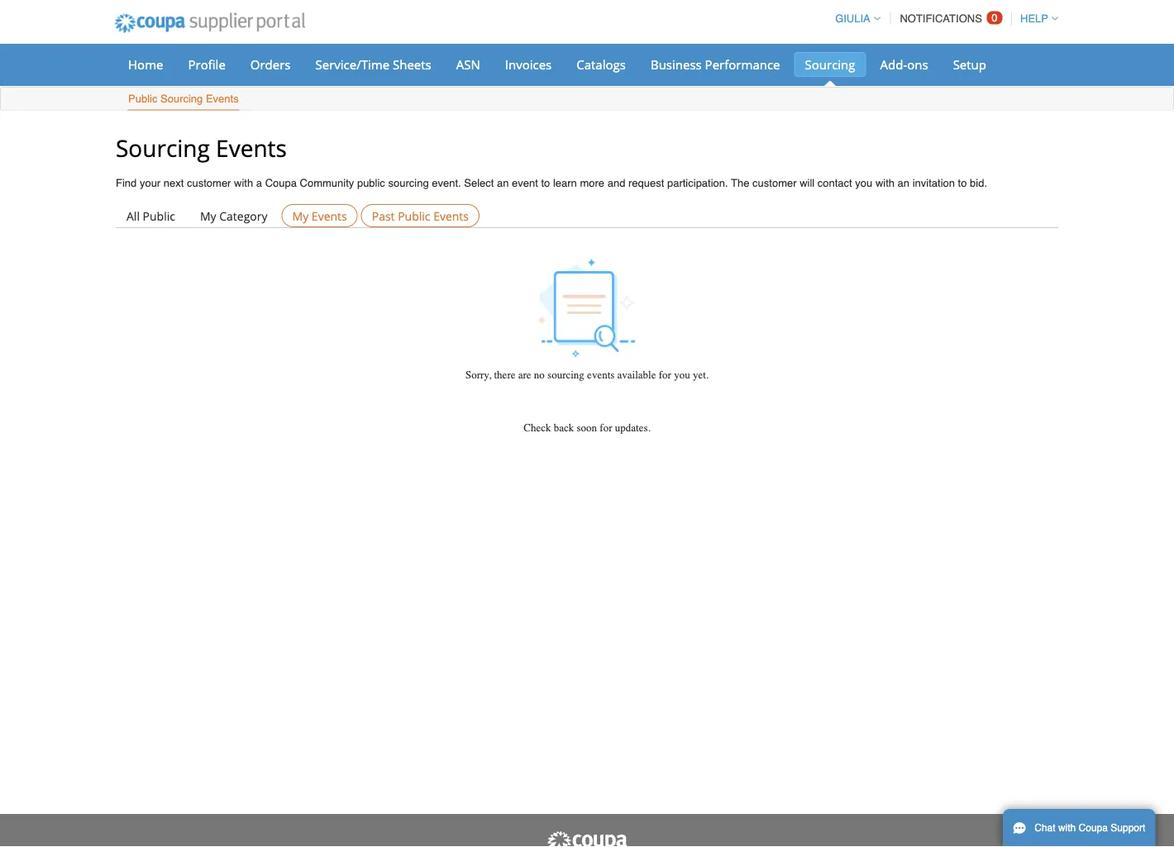 Task type: describe. For each thing, give the bounding box(es) containing it.
business
[[651, 56, 702, 73]]

participation.
[[667, 177, 728, 189]]

sorry, there are no sourcing events available for you yet.
[[465, 369, 709, 381]]

setup
[[953, 56, 986, 73]]

performance
[[705, 56, 780, 73]]

a
[[256, 177, 262, 189]]

orders
[[250, 56, 291, 73]]

catalogs
[[576, 56, 626, 73]]

business performance
[[651, 56, 780, 73]]

back
[[554, 422, 574, 434]]

my category link
[[189, 204, 278, 227]]

and
[[607, 177, 625, 189]]

business performance link
[[640, 52, 791, 77]]

coupa inside chat with coupa support button
[[1079, 823, 1108, 834]]

help
[[1020, 12, 1048, 25]]

check back soon for updates.
[[524, 422, 650, 434]]

my events link
[[282, 204, 358, 227]]

asn
[[456, 56, 480, 73]]

chat with coupa support button
[[1003, 809, 1155, 847]]

home
[[128, 56, 163, 73]]

learn
[[553, 177, 577, 189]]

check
[[524, 422, 551, 434]]

public sourcing events
[[128, 93, 239, 105]]

help link
[[1013, 12, 1058, 25]]

sourcing for sourcing
[[805, 56, 855, 73]]

your
[[140, 177, 161, 189]]

updates.
[[615, 422, 650, 434]]

past
[[372, 208, 395, 224]]

events down "community"
[[312, 208, 347, 224]]

1 customer from the left
[[187, 177, 231, 189]]

setup link
[[942, 52, 997, 77]]

available
[[617, 369, 656, 381]]

support
[[1111, 823, 1145, 834]]

select
[[464, 177, 494, 189]]

1 an from the left
[[497, 177, 509, 189]]

invoices
[[505, 56, 552, 73]]

chat
[[1035, 823, 1055, 834]]

events
[[587, 369, 615, 381]]

my events
[[292, 208, 347, 224]]

event.
[[432, 177, 461, 189]]

event
[[512, 177, 538, 189]]

all
[[126, 208, 140, 224]]

public for all
[[143, 208, 175, 224]]

1 vertical spatial coupa supplier portal image
[[546, 831, 628, 847]]

request
[[628, 177, 664, 189]]

notifications
[[900, 12, 982, 25]]

soon
[[577, 422, 597, 434]]



Task type: vqa. For each thing, say whether or not it's contained in the screenshot.
All the Public
yes



Task type: locate. For each thing, give the bounding box(es) containing it.
1 horizontal spatial coupa
[[1079, 823, 1108, 834]]

0 horizontal spatial to
[[541, 177, 550, 189]]

contact
[[818, 177, 852, 189]]

chat with coupa support
[[1035, 823, 1145, 834]]

invitation
[[913, 177, 955, 189]]

coupa supplier portal image
[[103, 2, 316, 44], [546, 831, 628, 847]]

sourcing
[[805, 56, 855, 73], [160, 93, 203, 105], [116, 132, 210, 163]]

ons
[[907, 56, 928, 73]]

catalogs link
[[566, 52, 637, 77]]

with right the chat
[[1058, 823, 1076, 834]]

1 horizontal spatial with
[[875, 177, 895, 189]]

you
[[855, 177, 872, 189], [674, 369, 690, 381]]

1 vertical spatial you
[[674, 369, 690, 381]]

1 horizontal spatial for
[[659, 369, 671, 381]]

public down home link
[[128, 93, 157, 105]]

1 horizontal spatial sourcing
[[547, 369, 584, 381]]

with
[[234, 177, 253, 189], [875, 177, 895, 189], [1058, 823, 1076, 834]]

2 to from the left
[[958, 177, 967, 189]]

service/time sheets link
[[305, 52, 442, 77]]

giulia
[[835, 12, 870, 25]]

sorry,
[[465, 369, 491, 381]]

an left invitation
[[898, 177, 910, 189]]

next
[[164, 177, 184, 189]]

home link
[[117, 52, 174, 77]]

0 horizontal spatial an
[[497, 177, 509, 189]]

there
[[494, 369, 515, 381]]

to left learn
[[541, 177, 550, 189]]

sourcing link
[[794, 52, 866, 77]]

0 horizontal spatial you
[[674, 369, 690, 381]]

to left bid.
[[958, 177, 967, 189]]

with inside chat with coupa support button
[[1058, 823, 1076, 834]]

0 horizontal spatial my
[[200, 208, 216, 224]]

giulia link
[[828, 12, 880, 25]]

for right soon
[[600, 422, 612, 434]]

0 horizontal spatial customer
[[187, 177, 231, 189]]

find your next customer with a coupa community public sourcing event. select an event to learn more and request participation. the customer will contact you with an invitation to bid.
[[116, 177, 987, 189]]

notifications 0
[[900, 12, 998, 25]]

asn link
[[445, 52, 491, 77]]

you left yet.
[[674, 369, 690, 381]]

sheets
[[393, 56, 431, 73]]

tab list containing all public
[[116, 204, 1058, 227]]

events down the event.
[[433, 208, 469, 224]]

1 vertical spatial sourcing
[[547, 369, 584, 381]]

will
[[800, 177, 815, 189]]

service/time sheets
[[315, 56, 431, 73]]

1 horizontal spatial customer
[[752, 177, 797, 189]]

0 vertical spatial you
[[855, 177, 872, 189]]

all public
[[126, 208, 175, 224]]

find
[[116, 177, 137, 189]]

0 horizontal spatial coupa supplier portal image
[[103, 2, 316, 44]]

events inside "link"
[[206, 93, 239, 105]]

events
[[206, 93, 239, 105], [216, 132, 287, 163], [312, 208, 347, 224], [433, 208, 469, 224]]

sourcing up past public events at top
[[388, 177, 429, 189]]

an left the event
[[497, 177, 509, 189]]

with left invitation
[[875, 177, 895, 189]]

category
[[219, 208, 267, 224]]

1 vertical spatial sourcing
[[160, 93, 203, 105]]

my down "community"
[[292, 208, 309, 224]]

sourcing for sourcing events
[[116, 132, 210, 163]]

customer left 'will'
[[752, 177, 797, 189]]

1 horizontal spatial coupa supplier portal image
[[546, 831, 628, 847]]

coupa right a
[[265, 177, 297, 189]]

sourcing down giulia
[[805, 56, 855, 73]]

add-ons
[[880, 56, 928, 73]]

0 horizontal spatial sourcing
[[388, 177, 429, 189]]

1 vertical spatial coupa
[[1079, 823, 1108, 834]]

add-
[[880, 56, 907, 73]]

0 vertical spatial coupa
[[265, 177, 297, 189]]

my left category
[[200, 208, 216, 224]]

customer
[[187, 177, 231, 189], [752, 177, 797, 189]]

1 horizontal spatial my
[[292, 208, 309, 224]]

sourcing events
[[116, 132, 287, 163]]

profile link
[[177, 52, 236, 77]]

past public events link
[[361, 204, 480, 227]]

public right all
[[143, 208, 175, 224]]

an
[[497, 177, 509, 189], [898, 177, 910, 189]]

events down profile 'link'
[[206, 93, 239, 105]]

the
[[731, 177, 749, 189]]

coupa
[[265, 177, 297, 189], [1079, 823, 1108, 834]]

for right the available
[[659, 369, 671, 381]]

bid.
[[970, 177, 987, 189]]

my category
[[200, 208, 267, 224]]

add-ons link
[[869, 52, 939, 77]]

past public events
[[372, 208, 469, 224]]

sourcing
[[388, 177, 429, 189], [547, 369, 584, 381]]

coupa left support
[[1079, 823, 1108, 834]]

2 horizontal spatial with
[[1058, 823, 1076, 834]]

community
[[300, 177, 354, 189]]

my for my category
[[200, 208, 216, 224]]

2 my from the left
[[292, 208, 309, 224]]

my
[[200, 208, 216, 224], [292, 208, 309, 224]]

service/time
[[315, 56, 390, 73]]

with left a
[[234, 177, 253, 189]]

you right the contact
[[855, 177, 872, 189]]

sourcing up next
[[116, 132, 210, 163]]

0 horizontal spatial with
[[234, 177, 253, 189]]

public
[[128, 93, 157, 105], [143, 208, 175, 224], [398, 208, 430, 224]]

0 vertical spatial coupa supplier portal image
[[103, 2, 316, 44]]

my for my events
[[292, 208, 309, 224]]

2 an from the left
[[898, 177, 910, 189]]

0 horizontal spatial for
[[600, 422, 612, 434]]

0 vertical spatial for
[[659, 369, 671, 381]]

0 vertical spatial sourcing
[[388, 177, 429, 189]]

public inside "link"
[[128, 93, 157, 105]]

navigation containing notifications 0
[[828, 2, 1058, 35]]

more
[[580, 177, 604, 189]]

0 horizontal spatial coupa
[[265, 177, 297, 189]]

profile
[[188, 56, 226, 73]]

no
[[534, 369, 545, 381]]

1 vertical spatial for
[[600, 422, 612, 434]]

public sourcing events link
[[127, 89, 240, 110]]

1 to from the left
[[541, 177, 550, 189]]

sourcing inside "link"
[[160, 93, 203, 105]]

events up a
[[216, 132, 287, 163]]

2 vertical spatial sourcing
[[116, 132, 210, 163]]

1 my from the left
[[200, 208, 216, 224]]

are
[[518, 369, 531, 381]]

orders link
[[240, 52, 301, 77]]

navigation
[[828, 2, 1058, 35]]

1 horizontal spatial to
[[958, 177, 967, 189]]

1 horizontal spatial an
[[898, 177, 910, 189]]

public right past
[[398, 208, 430, 224]]

tab list
[[116, 204, 1058, 227]]

public for past
[[398, 208, 430, 224]]

public
[[357, 177, 385, 189]]

for
[[659, 369, 671, 381], [600, 422, 612, 434]]

to
[[541, 177, 550, 189], [958, 177, 967, 189]]

invoices link
[[494, 52, 562, 77]]

0 vertical spatial sourcing
[[805, 56, 855, 73]]

sourcing down profile 'link'
[[160, 93, 203, 105]]

all public link
[[116, 204, 186, 227]]

yet.
[[693, 369, 709, 381]]

customer right next
[[187, 177, 231, 189]]

0
[[992, 12, 998, 24]]

sourcing right the no
[[547, 369, 584, 381]]

2 customer from the left
[[752, 177, 797, 189]]

1 horizontal spatial you
[[855, 177, 872, 189]]



